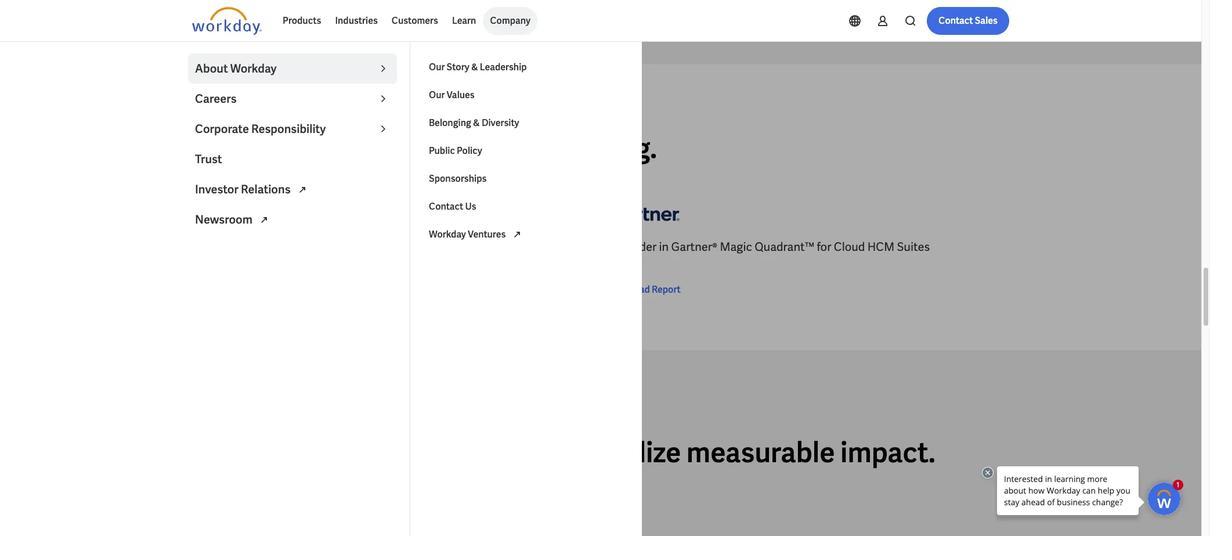 Task type: vqa. For each thing, say whether or not it's contained in the screenshot.
Our Values OUR
yes



Task type: describe. For each thing, give the bounding box(es) containing it.
customers
[[392, 15, 438, 27]]

go to the homepage image
[[192, 7, 262, 35]]

report
[[652, 284, 681, 296]]

sponsorships
[[429, 172, 487, 185]]

responsibility
[[251, 121, 326, 136]]

opens in a new tab image
[[295, 183, 309, 197]]

contact sales
[[939, 15, 998, 27]]

say
[[261, 102, 276, 113]]

companies across all industries realize measurable impact.
[[192, 435, 936, 471]]

our values link
[[422, 81, 631, 109]]

2 gartner® from the left
[[672, 240, 718, 255]]

opens in a new tab image for newsroom
[[257, 213, 271, 227]]

trust link
[[188, 144, 397, 174]]

leader for a leader in gartner® magic quadrant™ for cloud hcm suites
[[621, 240, 657, 255]]

investor relations
[[195, 182, 293, 197]]

measurable
[[687, 435, 835, 471]]

magic inside a leader in 2023 gartner® magic quadrant™ for cloud erp for service- centric enterprises
[[330, 240, 362, 255]]

investor relations link
[[188, 174, 397, 204]]

our values
[[429, 89, 475, 101]]

belonging & diversity link
[[422, 109, 631, 137]]

industries
[[466, 435, 593, 471]]

cloud inside a leader in 2023 gartner® magic quadrant™ for cloud erp for service- centric enterprises
[[444, 240, 475, 255]]

read report link
[[610, 283, 681, 297]]

company
[[490, 15, 531, 27]]

contact us link
[[422, 193, 631, 221]]

us
[[465, 200, 477, 213]]

gartner image for 2023
[[192, 197, 262, 230]]

products
[[283, 15, 321, 27]]

story
[[447, 61, 470, 73]]

workday inside workday ventures link
[[429, 228, 466, 240]]

policy
[[457, 145, 482, 157]]

industries button
[[328, 7, 385, 35]]

public
[[429, 145, 455, 157]]

service-
[[518, 240, 561, 255]]

2 for from the left
[[501, 240, 516, 255]]

our for our story & leadership
[[429, 61, 445, 73]]

leadership
[[480, 61, 527, 73]]

across
[[341, 435, 425, 471]]

public policy
[[429, 145, 482, 157]]

analysts
[[218, 102, 259, 113]]

investor
[[195, 182, 239, 197]]

read
[[629, 284, 650, 296]]

companies
[[192, 435, 336, 471]]

our for our values
[[429, 89, 445, 101]]

learn
[[452, 15, 476, 27]]

a for a leader in 2023 gartner® magic quadrant™ for cloud erp for service- centric enterprises
[[192, 240, 200, 255]]

enterprises
[[234, 256, 294, 271]]

leader
[[217, 130, 297, 166]]

quadrant™ inside a leader in 2023 gartner® magic quadrant™ for cloud erp for service- centric enterprises
[[365, 240, 424, 255]]

our story & leadership link
[[422, 53, 631, 81]]

in for finance,
[[302, 130, 326, 166]]



Task type: locate. For each thing, give the bounding box(es) containing it.
cloud left erp on the top
[[444, 240, 475, 255]]

for down contact us
[[427, 240, 441, 255]]

erp
[[477, 240, 499, 255]]

0 horizontal spatial quadrant™
[[365, 240, 424, 255]]

a leader in gartner® magic quadrant™ for cloud hcm suites
[[610, 240, 931, 255]]

1 magic from the left
[[330, 240, 362, 255]]

a up read report link
[[610, 240, 618, 255]]

& inside "link"
[[473, 117, 480, 129]]

contact us
[[429, 200, 477, 213]]

in inside a leader in 2023 gartner® magic quadrant™ for cloud erp for service- centric enterprises
[[241, 240, 251, 255]]

0 vertical spatial &
[[472, 61, 478, 73]]

contact left the sales
[[939, 15, 974, 27]]

1 vertical spatial contact
[[429, 200, 464, 213]]

our left values
[[429, 89, 445, 101]]

gartner® inside a leader in 2023 gartner® magic quadrant™ for cloud erp for service- centric enterprises
[[281, 240, 327, 255]]

centric
[[192, 256, 231, 271]]

and
[[487, 130, 535, 166]]

0 horizontal spatial contact
[[429, 200, 464, 213]]

1 leader from the left
[[203, 240, 239, 255]]

1 for from the left
[[427, 240, 441, 255]]

opens in a new tab image
[[257, 213, 271, 227], [510, 228, 524, 242]]

&
[[472, 61, 478, 73], [473, 117, 480, 129]]

2 leader from the left
[[621, 240, 657, 255]]

0 horizontal spatial leader
[[203, 240, 239, 255]]

0 horizontal spatial gartner image
[[192, 197, 262, 230]]

ventures
[[468, 228, 506, 240]]

1 cloud from the left
[[444, 240, 475, 255]]

1 vertical spatial our
[[429, 89, 445, 101]]

opens in a new tab image down contact us link
[[510, 228, 524, 242]]

in up report
[[659, 240, 669, 255]]

1 quadrant™ from the left
[[365, 240, 424, 255]]

workday down contact us
[[429, 228, 466, 240]]

leader up centric
[[203, 240, 239, 255]]

leader inside a leader in 2023 gartner® magic quadrant™ for cloud erp for service- centric enterprises
[[203, 240, 239, 255]]

0 horizontal spatial in
[[241, 240, 251, 255]]

1 horizontal spatial workday
[[429, 228, 466, 240]]

contact for contact us
[[429, 200, 464, 213]]

sales
[[976, 15, 998, 27]]

3 for from the left
[[817, 240, 832, 255]]

a for a leader in finance, hr, and planning.
[[192, 130, 212, 166]]

trust
[[195, 152, 222, 167]]

1 horizontal spatial for
[[501, 240, 516, 255]]

1 horizontal spatial quadrant™
[[755, 240, 815, 255]]

workday up say at the top left
[[230, 61, 277, 76]]

leader for a leader in 2023 gartner® magic quadrant™ for cloud erp for service- centric enterprises
[[203, 240, 239, 255]]

leader up read
[[621, 240, 657, 255]]

all
[[431, 435, 461, 471]]

hcm
[[868, 240, 895, 255]]

corporate
[[195, 121, 249, 136]]

0 vertical spatial our
[[429, 61, 445, 73]]

learn button
[[445, 7, 483, 35]]

2 quadrant™ from the left
[[755, 240, 815, 255]]

0 horizontal spatial gartner®
[[281, 240, 327, 255]]

gartner®
[[281, 240, 327, 255], [672, 240, 718, 255]]

1 horizontal spatial in
[[302, 130, 326, 166]]

contact
[[939, 15, 974, 27], [429, 200, 464, 213]]

what analysts say
[[192, 102, 276, 113]]

in for 2023
[[241, 240, 251, 255]]

planning.
[[540, 130, 657, 166]]

magic
[[330, 240, 362, 255], [720, 240, 753, 255]]

our story & leadership
[[429, 61, 527, 73]]

0 horizontal spatial workday
[[230, 61, 277, 76]]

1 horizontal spatial magic
[[720, 240, 753, 255]]

contact sales link
[[928, 7, 1010, 35]]

about workday button
[[188, 53, 397, 84]]

workday ventures
[[429, 228, 508, 240]]

a for a leader in gartner® magic quadrant™ for cloud hcm suites
[[610, 240, 618, 255]]

careers button
[[188, 84, 397, 114]]

a leader in 2023 gartner® magic quadrant™ for cloud erp for service- centric enterprises
[[192, 240, 561, 271]]

1 horizontal spatial opens in a new tab image
[[510, 228, 524, 242]]

2 gartner image from the left
[[610, 197, 680, 230]]

workday
[[230, 61, 277, 76], [429, 228, 466, 240]]

our left story
[[429, 61, 445, 73]]

1 gartner image from the left
[[192, 197, 262, 230]]

a inside a leader in 2023 gartner® magic quadrant™ for cloud erp for service- centric enterprises
[[192, 240, 200, 255]]

suites
[[897, 240, 931, 255]]

relations
[[241, 182, 291, 197]]

1 our from the top
[[429, 61, 445, 73]]

gartner® up report
[[672, 240, 718, 255]]

sponsorships link
[[422, 165, 631, 193]]

public policy link
[[422, 137, 631, 165]]

in for gartner®
[[659, 240, 669, 255]]

cloud
[[444, 240, 475, 255], [834, 240, 866, 255]]

0 horizontal spatial for
[[427, 240, 441, 255]]

a up centric
[[192, 240, 200, 255]]

2023
[[254, 240, 279, 255]]

0 horizontal spatial magic
[[330, 240, 362, 255]]

our
[[429, 61, 445, 73], [429, 89, 445, 101]]

0 horizontal spatial opens in a new tab image
[[257, 213, 271, 227]]

1 gartner® from the left
[[281, 240, 327, 255]]

for
[[427, 240, 441, 255], [501, 240, 516, 255], [817, 240, 832, 255]]

quadrant™
[[365, 240, 424, 255], [755, 240, 815, 255]]

our inside our story & leadership link
[[429, 61, 445, 73]]

gartner image for gartner®
[[610, 197, 680, 230]]

for right erp on the top
[[501, 240, 516, 255]]

2 our from the top
[[429, 89, 445, 101]]

read report
[[629, 284, 681, 296]]

1 horizontal spatial gartner image
[[610, 197, 680, 230]]

& left the diversity
[[473, 117, 480, 129]]

0 vertical spatial opens in a new tab image
[[257, 213, 271, 227]]

for left hcm
[[817, 240, 832, 255]]

in left 2023
[[241, 240, 251, 255]]

opens in a new tab image for workday ventures
[[510, 228, 524, 242]]

1 vertical spatial &
[[473, 117, 480, 129]]

in up opens in a new tab icon
[[302, 130, 326, 166]]

finance,
[[331, 130, 431, 166]]

opens in a new tab image inside newsroom link
[[257, 213, 271, 227]]

opens in a new tab image up 2023
[[257, 213, 271, 227]]

corporate responsibility
[[195, 121, 326, 136]]

company button
[[483, 7, 538, 35]]

gartner image
[[192, 197, 262, 230], [610, 197, 680, 230]]

1 vertical spatial opens in a new tab image
[[510, 228, 524, 242]]

contact left us
[[429, 200, 464, 213]]

1 horizontal spatial cloud
[[834, 240, 866, 255]]

about workday
[[195, 61, 277, 76]]

gartner® down newsroom link
[[281, 240, 327, 255]]

2 horizontal spatial for
[[817, 240, 832, 255]]

belonging
[[429, 117, 471, 129]]

2 cloud from the left
[[834, 240, 866, 255]]

1 vertical spatial workday
[[429, 228, 466, 240]]

1 horizontal spatial leader
[[621, 240, 657, 255]]

contact for contact sales
[[939, 15, 974, 27]]

1 horizontal spatial contact
[[939, 15, 974, 27]]

a down what
[[192, 130, 212, 166]]

in
[[302, 130, 326, 166], [241, 240, 251, 255], [659, 240, 669, 255]]

a leader in finance, hr, and planning.
[[192, 130, 657, 166]]

cloud left hcm
[[834, 240, 866, 255]]

diversity
[[482, 117, 520, 129]]

a
[[192, 130, 212, 166], [192, 240, 200, 255], [610, 240, 618, 255]]

workday ventures link
[[422, 221, 631, 249]]

corporate responsibility button
[[188, 114, 397, 144]]

realize
[[599, 435, 681, 471]]

values
[[447, 89, 475, 101]]

opens in a new tab image inside workday ventures link
[[510, 228, 524, 242]]

newsroom link
[[188, 204, 397, 235]]

0 vertical spatial workday
[[230, 61, 277, 76]]

our inside our values link
[[429, 89, 445, 101]]

impact.
[[841, 435, 936, 471]]

careers
[[195, 91, 237, 106]]

2 magic from the left
[[720, 240, 753, 255]]

newsroom
[[195, 212, 255, 227]]

leader
[[203, 240, 239, 255], [621, 240, 657, 255]]

0 vertical spatial contact
[[939, 15, 974, 27]]

2 horizontal spatial in
[[659, 240, 669, 255]]

what
[[192, 102, 216, 113]]

& right story
[[472, 61, 478, 73]]

workday inside about workday dropdown button
[[230, 61, 277, 76]]

industries
[[335, 15, 378, 27]]

products button
[[276, 7, 328, 35]]

1 horizontal spatial gartner®
[[672, 240, 718, 255]]

customers button
[[385, 7, 445, 35]]

hr,
[[437, 130, 481, 166]]

0 horizontal spatial cloud
[[444, 240, 475, 255]]

about
[[195, 61, 228, 76]]

belonging & diversity
[[429, 117, 520, 129]]



